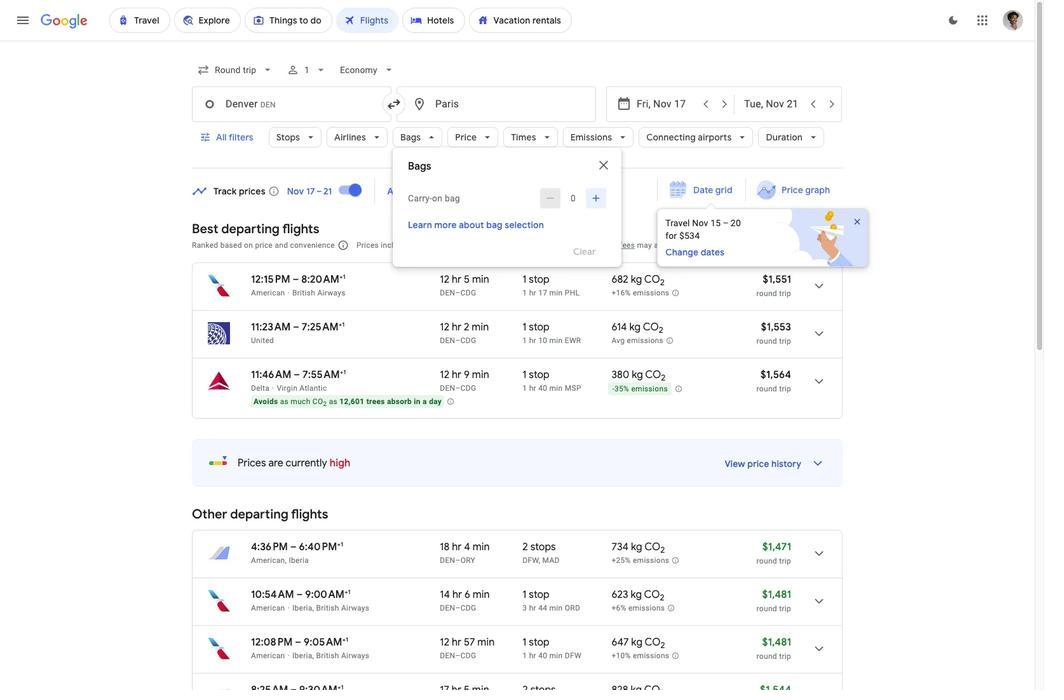 Task type: describe. For each thing, give the bounding box(es) containing it.
1 stop 3 hr 44 min ord
[[523, 589, 581, 613]]

17
[[539, 289, 548, 298]]

currently
[[286, 457, 327, 470]]

graph
[[806, 184, 831, 196]]

hr inside 1 stop 3 hr 44 min ord
[[530, 604, 537, 613]]

prices
[[239, 185, 266, 197]]

flights for best departing flights
[[282, 221, 320, 237]]

0 horizontal spatial nov
[[287, 185, 304, 197]]

den for 12 hr 5 min
[[440, 289, 456, 298]]

co for 682
[[645, 273, 661, 286]]

12:15 pm – 8:20 am + 1
[[251, 273, 346, 286]]

flight details. leaves denver international airport at 12:15 pm on friday, november 17 and arrives at paris charles de gaulle airport at 8:20 am on saturday, november 18. image
[[804, 271, 835, 301]]

12 for 12 hr 2 min
[[440, 321, 450, 334]]

on inside main content
[[244, 241, 253, 250]]

12 hr 9 min den – cdg
[[440, 369, 490, 393]]

Departure time: 11:23 AM. text field
[[251, 321, 291, 334]]

iberia, for 9:05 am
[[293, 652, 314, 661]]

stop for 12 hr 5 min
[[529, 273, 550, 286]]

den for 18 hr 4 min
[[440, 556, 456, 565]]

4
[[464, 541, 471, 554]]

$1,564
[[761, 369, 792, 382]]

+ for 9:00 am
[[345, 588, 348, 597]]

380
[[612, 369, 630, 382]]

american for 12:15 pm
[[251, 289, 285, 298]]

a
[[423, 397, 427, 406]]

about
[[459, 219, 484, 231]]

$1,471 round trip
[[757, 541, 792, 566]]

2 inside 2 stops dfw , mad
[[523, 541, 528, 554]]

7:55 am
[[303, 369, 340, 382]]

Departure time: 4:36 PM. text field
[[251, 541, 288, 554]]

trip for 380
[[780, 385, 792, 394]]

– inside 12:15 pm – 8:20 am + 1
[[293, 273, 299, 286]]

history
[[772, 459, 802, 470]]

0 vertical spatial british
[[293, 289, 316, 298]]

passenger
[[678, 241, 715, 250]]

– inside 11:46 am – 7:55 am + 1
[[294, 369, 300, 382]]

carry-
[[408, 193, 433, 204]]

kg for 682
[[631, 273, 643, 286]]

Departure time: 11:46 AM. text field
[[251, 369, 292, 382]]

find the best price region
[[192, 175, 882, 267]]

12 for 12 hr 5 min
[[440, 273, 450, 286]]

virgin atlantic
[[277, 384, 327, 393]]

40 for 12 hr 57 min
[[539, 652, 548, 661]]

1 inside 1 stop 3 hr 44 min ord
[[523, 589, 527, 602]]

trees
[[367, 397, 385, 406]]

1 and from the left
[[275, 241, 288, 250]]

1 inside 4:36 pm – 6:40 pm + 1
[[341, 541, 343, 549]]

close image
[[853, 217, 863, 227]]

flights for other departing flights
[[291, 507, 328, 523]]

734
[[612, 541, 629, 554]]

flight details. leaves denver international airport at 11:46 am on friday, november 17 and arrives at paris charles de gaulle airport at 7:55 am on saturday, november 18. image
[[804, 366, 835, 397]]

leaves denver international airport at 11:46 am on friday, november 17 and arrives at paris charles de gaulle airport at 7:55 am on saturday, november 18. element
[[251, 368, 346, 382]]

none search field containing bags
[[192, 55, 843, 267]]

iberia, british airways for 9:00 am
[[293, 604, 370, 613]]

kg for 614
[[630, 321, 641, 334]]

1 inside the 12:08 pm – 9:05 am + 1
[[346, 636, 349, 644]]

hr inside 14 hr 6 min den – cdg
[[453, 589, 462, 602]]

min inside the 1 stop 1 hr 40 min msp
[[550, 384, 563, 393]]

round for 734
[[757, 557, 778, 566]]

trip for 734
[[780, 557, 792, 566]]

dfw inside 2 stops dfw , mad
[[523, 556, 539, 565]]

sort by:
[[790, 239, 823, 251]]

trip for 647
[[780, 653, 792, 661]]

view price history image
[[803, 448, 834, 479]]

stop for 12 hr 57 min
[[529, 637, 550, 649]]

emissions down 380 kg co 2
[[632, 385, 668, 394]]

taxes
[[440, 241, 460, 250]]

15 – 20
[[711, 218, 742, 228]]

cdg for 2
[[461, 336, 477, 345]]

date
[[694, 184, 714, 196]]

prices are currently high
[[238, 457, 351, 470]]

hr inside '12 hr 9 min den – cdg'
[[452, 369, 462, 382]]

18 hr 4 min den – ory
[[440, 541, 490, 565]]

leaves denver international airport at 8:25 am on friday, november 17 and arrives at paris-orly airport at 9:30 am on saturday, november 18. element
[[251, 684, 344, 691]]

layover (1 of 1) is a 1 hr 40 min layover at minneapolis–saint paul international airport in minneapolis. element
[[523, 383, 606, 394]]

0
[[571, 193, 576, 204]]

travel nov 15 – 20 for $534 change dates
[[666, 218, 742, 258]]

leaves denver international airport at 12:08 pm on friday, november 17 and arrives at paris charles de gaulle airport at 9:05 am on saturday, november 18. element
[[251, 636, 349, 649]]

dfw inside '1 stop 1 hr 40 min dfw'
[[565, 652, 582, 661]]

by:
[[810, 239, 823, 251]]

united
[[251, 336, 274, 345]]

hr inside 1 stop 1 hr 10 min ewr
[[530, 336, 537, 345]]

1 inside the 11:23 am – 7:25 am + 1
[[342, 321, 345, 329]]

emissions for 682
[[633, 289, 670, 298]]

Departure time: 8:25 AM. text field
[[251, 684, 288, 691]]

on inside "search field"
[[433, 193, 443, 204]]

emissions button
[[563, 122, 634, 153]]

include
[[381, 241, 407, 250]]

round for 682
[[757, 289, 778, 298]]

bags inside popup button
[[401, 132, 421, 143]]

co for 380
[[646, 369, 662, 382]]

avoids
[[254, 397, 278, 406]]

stop for 12 hr 2 min
[[529, 321, 550, 334]]

min inside 12 hr 57 min den – cdg
[[478, 637, 495, 649]]

1564 US dollars text field
[[761, 369, 792, 382]]

total duration 12 hr 57 min. element
[[440, 637, 523, 651]]

10:54 am – 9:00 am + 1
[[251, 588, 351, 602]]

prices include required taxes + fees for 1 adult. optional charges and bag fees may apply. passenger assistance
[[357, 241, 756, 250]]

grid
[[716, 184, 733, 196]]

1 vertical spatial bags
[[408, 160, 432, 173]]

optional
[[527, 241, 557, 250]]

Arrival time: 9:00 AM on  Saturday, November 18. text field
[[305, 588, 351, 602]]

0 horizontal spatial price
[[255, 241, 273, 250]]

ord
[[565, 604, 581, 613]]

learn more about bag selection
[[408, 219, 544, 231]]

much
[[291, 397, 311, 406]]

min inside 1 stop 1 hr 10 min ewr
[[550, 336, 563, 345]]

$1,564 round trip
[[757, 369, 792, 394]]

+ for 6:40 pm
[[337, 541, 341, 549]]

convenience
[[290, 241, 335, 250]]

+6% emissions
[[612, 604, 665, 613]]

price for price graph
[[782, 184, 804, 196]]

+25% emissions
[[612, 557, 670, 565]]

avoids as much co2 as 12601 trees absorb in a day. learn more about this calculation. image
[[447, 398, 455, 406]]

Departure time: 12:15 PM. text field
[[251, 273, 290, 286]]

layover (1 of 1) is a 1 hr 40 min layover at dallas/fort worth international airport in dallas. element
[[523, 651, 606, 661]]

for inside travel nov 15 – 20 for $534 change dates
[[666, 231, 678, 241]]

2 inside "avoids as much co 2 as 12,601 trees absorb in a day"
[[323, 401, 327, 408]]

filters
[[229, 132, 254, 143]]

departing for other
[[230, 507, 289, 523]]

learn
[[408, 219, 433, 231]]

connecting airports button
[[639, 122, 754, 153]]

charges
[[559, 241, 587, 250]]

1 stop flight. element for 12 hr 2 min
[[523, 321, 550, 336]]

stop for 12 hr 9 min
[[529, 369, 550, 382]]

connecting
[[647, 132, 696, 143]]

avoids as much co 2 as 12,601 trees absorb in a day
[[254, 397, 442, 408]]

kg for 623
[[631, 589, 642, 602]]

hr inside 12 hr 2 min den – cdg
[[452, 321, 462, 334]]

close dialog image
[[597, 158, 612, 173]]

+ for 8:20 am
[[340, 273, 343, 281]]

$1,481 round trip for 647
[[757, 637, 792, 661]]

learn more about bag selection link
[[408, 219, 544, 231]]

all
[[216, 132, 227, 143]]

Departure text field
[[637, 87, 696, 121]]

$534
[[680, 231, 700, 241]]

layover (1 of 2) is a 2 hr 28 min layover at dallas/fort worth international airport in dallas. layover (2 of 2) is a 2 hr layover at adolfo suárez madrid–barajas airport in madrid. element
[[523, 556, 606, 566]]

2 for 14 hr 6 min
[[660, 593, 665, 604]]

+16%
[[612, 289, 631, 298]]

bag fees button
[[605, 241, 635, 250]]

departing for best
[[222, 221, 280, 237]]

change dates button
[[666, 246, 753, 259]]

times button
[[504, 122, 558, 153]]

co for 734
[[645, 541, 661, 554]]

duration button
[[759, 122, 825, 153]]

stops
[[276, 132, 300, 143]]

british for 9:05 am
[[316, 652, 339, 661]]

9:05 am
[[304, 637, 342, 649]]

2 inside 12 hr 2 min den – cdg
[[464, 321, 470, 334]]

Return text field
[[745, 87, 803, 121]]

+ for 9:05 am
[[342, 636, 346, 644]]

+25%
[[612, 557, 631, 565]]

$1,481 for 647
[[763, 637, 792, 649]]

emissions for 647
[[633, 652, 670, 661]]

round for 647
[[757, 653, 778, 661]]

2 and from the left
[[589, 241, 603, 250]]

emissions
[[571, 132, 613, 143]]

min inside 1 stop 3 hr 44 min ord
[[550, 604, 563, 613]]

hr inside the 1 stop 1 hr 40 min msp
[[530, 384, 537, 393]]

$1,553
[[762, 321, 792, 334]]

1 button
[[282, 55, 333, 85]]

4:36 pm
[[251, 541, 288, 554]]

round for 614
[[757, 337, 778, 346]]

Arrival time: 7:25 AM on  Saturday, November 18. text field
[[302, 321, 345, 334]]

sort
[[790, 239, 808, 251]]

Departure time: 10:54 AM. text field
[[251, 589, 294, 602]]

0 vertical spatial airways
[[318, 289, 346, 298]]

$1,481 for 623
[[763, 589, 792, 602]]

8:20 am
[[302, 273, 340, 286]]

,
[[539, 556, 541, 565]]

1481 US dollars text field
[[763, 589, 792, 602]]

– inside the 11:23 am – 7:25 am + 1
[[293, 321, 299, 334]]

cdg for 9
[[461, 384, 477, 393]]

min inside '1 stop 1 hr 40 min dfw'
[[550, 652, 563, 661]]

Arrival time: 9:05 AM on  Saturday, November 18. text field
[[304, 636, 349, 649]]

layover (1 of 1) is a 3 hr 44 min layover at o'hare international airport in chicago. element
[[523, 604, 606, 614]]

hr inside 18 hr 4 min den – ory
[[452, 541, 462, 554]]

– inside 12 hr 57 min den – cdg
[[456, 652, 461, 661]]

best
[[192, 221, 219, 237]]

11:46 am – 7:55 am + 1
[[251, 368, 346, 382]]

12 hr 57 min den – cdg
[[440, 637, 495, 661]]

6
[[465, 589, 471, 602]]

1 stop 1 hr 40 min msp
[[523, 369, 582, 393]]

change appearance image
[[939, 5, 969, 36]]

may
[[638, 241, 653, 250]]

Arrival time: 9:30 AM on  Saturday, November 18. text field
[[300, 684, 344, 691]]

delta
[[251, 384, 270, 393]]

682 kg co 2
[[612, 273, 665, 288]]

airports
[[698, 132, 732, 143]]

required
[[409, 241, 438, 250]]

layover (1 of 1) is a 1 hr 17 min layover at philadelphia international airport in philadelphia. element
[[523, 288, 606, 298]]

647 kg co 2
[[612, 637, 666, 651]]

2 as from the left
[[329, 397, 338, 406]]

connecting airports
[[647, 132, 732, 143]]

american,
[[251, 556, 287, 565]]

bag inside main content
[[605, 241, 618, 250]]

change
[[666, 247, 699, 258]]

1 stop 1 hr 10 min ewr
[[523, 321, 582, 345]]



Task type: locate. For each thing, give the bounding box(es) containing it.
3 round from the top
[[757, 385, 778, 394]]

2 vertical spatial british
[[316, 652, 339, 661]]

phl
[[565, 289, 580, 298]]

cdg down 5
[[461, 289, 477, 298]]

1 trip from the top
[[780, 289, 792, 298]]

cdg for 5
[[461, 289, 477, 298]]

leaves denver international airport at 12:15 pm on friday, november 17 and arrives at paris charles de gaulle airport at 8:20 am on saturday, november 18. element
[[251, 273, 346, 286]]

apply.
[[655, 241, 676, 250]]

1553 US dollars text field
[[762, 321, 792, 334]]

any dates
[[388, 185, 430, 197]]

trip inside $1,471 round trip
[[780, 557, 792, 566]]

1 $1,481 from the top
[[763, 589, 792, 602]]

1 vertical spatial british
[[316, 604, 339, 613]]

12 inside 12 hr 2 min den – cdg
[[440, 321, 450, 334]]

british down leaves denver international airport at 12:15 pm on friday, november 17 and arrives at paris charles de gaulle airport at 8:20 am on saturday, november 18. element
[[293, 289, 316, 298]]

– down total duration 12 hr 57 min. 'element'
[[456, 652, 461, 661]]

ranked based on price and convenience
[[192, 241, 335, 250]]

1 inside 12:15 pm – 8:20 am + 1
[[343, 273, 346, 281]]

airways for 9:00 am
[[341, 604, 370, 613]]

6 trip from the top
[[780, 653, 792, 661]]

1 vertical spatial nov
[[693, 218, 709, 228]]

2 cdg from the top
[[461, 336, 477, 345]]

1 vertical spatial $1,481 round trip
[[757, 637, 792, 661]]

co inside "avoids as much co 2 as 12,601 trees absorb in a day"
[[313, 397, 323, 406]]

cdg inside 12 hr 5 min den – cdg
[[461, 289, 477, 298]]

5 den from the top
[[440, 604, 456, 613]]

times
[[511, 132, 537, 143]]

4 12 from the top
[[440, 637, 450, 649]]

co up '+6% emissions'
[[645, 589, 660, 602]]

12 hr 2 min den – cdg
[[440, 321, 489, 345]]

den for 14 hr 6 min
[[440, 604, 456, 613]]

1 horizontal spatial price
[[782, 184, 804, 196]]

2 $1,481 round trip from the top
[[757, 637, 792, 661]]

5 round from the top
[[757, 605, 778, 614]]

614
[[612, 321, 628, 334]]

price graph
[[782, 184, 831, 196]]

kg up avg emissions
[[630, 321, 641, 334]]

den down the total duration 12 hr 2 min. "element"
[[440, 336, 456, 345]]

4 trip from the top
[[780, 557, 792, 566]]

1 stop flight. element for 14 hr 6 min
[[523, 589, 550, 604]]

british down arrival time: 9:05 am on  saturday, november 18. text box
[[316, 652, 339, 661]]

co down atlantic
[[313, 397, 323, 406]]

1 vertical spatial 40
[[539, 652, 548, 661]]

2 for 12 hr 2 min
[[659, 325, 664, 336]]

4 1 stop flight. element from the top
[[523, 589, 550, 604]]

$1,551
[[763, 273, 792, 286]]

american, iberia
[[251, 556, 309, 565]]

stop up 17 at the right of the page
[[529, 273, 550, 286]]

1 iberia, from the top
[[293, 604, 314, 613]]

+ inside the 11:23 am – 7:25 am + 1
[[339, 321, 342, 329]]

den for 12 hr 57 min
[[440, 652, 456, 661]]

cdg inside 12 hr 2 min den – cdg
[[461, 336, 477, 345]]

min right 17 at the right of the page
[[550, 289, 563, 298]]

price button
[[448, 122, 499, 153]]

+ for 7:55 am
[[340, 368, 344, 376]]

travel
[[666, 218, 690, 228]]

1 iberia, british airways from the top
[[293, 604, 370, 613]]

round down $1,471
[[757, 557, 778, 566]]

2 stop from the top
[[529, 321, 550, 334]]

round for 623
[[757, 605, 778, 614]]

1 horizontal spatial prices
[[357, 241, 379, 250]]

american down the 12:15 pm
[[251, 289, 285, 298]]

stop up the 10
[[529, 321, 550, 334]]

2 fees from the left
[[620, 241, 635, 250]]

stops
[[531, 541, 556, 554]]

on up the more at the top of the page
[[433, 193, 443, 204]]

trip for 682
[[780, 289, 792, 298]]

12:08 pm
[[251, 637, 293, 649]]

3 trip from the top
[[780, 385, 792, 394]]

cdg inside '12 hr 9 min den – cdg'
[[461, 384, 477, 393]]

main content containing best departing flights
[[192, 175, 882, 691]]

2 up +10% emissions
[[661, 641, 666, 651]]

– left 9:00 am
[[297, 589, 303, 602]]

total duration 12 hr 5 min. element
[[440, 273, 523, 288]]

co
[[645, 273, 661, 286], [643, 321, 659, 334], [646, 369, 662, 382], [313, 397, 323, 406], [645, 541, 661, 554], [645, 589, 660, 602], [645, 637, 661, 649]]

round
[[757, 289, 778, 298], [757, 337, 778, 346], [757, 385, 778, 394], [757, 557, 778, 566], [757, 605, 778, 614], [757, 653, 778, 661]]

$1,481 down $1,471 round trip
[[763, 589, 792, 602]]

kg for 734
[[632, 541, 643, 554]]

iberia, british airways down arrival time: 9:05 am on  saturday, november 18. text box
[[293, 652, 370, 661]]

0 vertical spatial iberia, british airways
[[293, 604, 370, 613]]

airways down arrival time: 9:05 am on  saturday, november 18. text box
[[341, 652, 370, 661]]

min down layover (1 of 1) is a 3 hr 44 min layover at o'hare international airport in chicago. element
[[550, 652, 563, 661]]

0 vertical spatial bags
[[401, 132, 421, 143]]

trip
[[780, 289, 792, 298], [780, 337, 792, 346], [780, 385, 792, 394], [780, 557, 792, 566], [780, 605, 792, 614], [780, 653, 792, 661]]

price down the best departing flights
[[255, 241, 273, 250]]

hr inside 12 hr 5 min den – cdg
[[452, 273, 462, 286]]

nov 17 – 21
[[287, 185, 332, 197]]

0 vertical spatial american
[[251, 289, 285, 298]]

0 vertical spatial dates
[[406, 185, 430, 197]]

1 horizontal spatial dfw
[[565, 652, 582, 661]]

1 vertical spatial flights
[[291, 507, 328, 523]]

0 horizontal spatial prices
[[238, 457, 266, 470]]

0 horizontal spatial bag
[[445, 193, 460, 204]]

0 horizontal spatial fees
[[468, 241, 484, 250]]

more
[[435, 219, 457, 231]]

-
[[613, 385, 615, 394]]

2 $1,481 from the top
[[763, 637, 792, 649]]

+ inside 11:46 am – 7:55 am + 1
[[340, 368, 344, 376]]

1544 US dollars text field
[[761, 684, 792, 691]]

bag up the more at the top of the page
[[445, 193, 460, 204]]

kg inside 623 kg co 2
[[631, 589, 642, 602]]

day
[[429, 397, 442, 406]]

– up virgin atlantic
[[294, 369, 300, 382]]

1 stop flight. element for 12 hr 5 min
[[523, 273, 550, 288]]

learn more about ranking image
[[338, 240, 349, 251]]

den for 12 hr 9 min
[[440, 384, 456, 393]]

round down 1564 us dollars text field
[[757, 385, 778, 394]]

round for 380
[[757, 385, 778, 394]]

round down the '$1,553'
[[757, 337, 778, 346]]

cdg for 6
[[461, 604, 477, 613]]

den down 18
[[440, 556, 456, 565]]

5 cdg from the top
[[461, 652, 477, 661]]

iberia, down leaves denver international airport at 10:54 am on friday, november 17 and arrives at paris charles de gaulle airport at 9:00 am on saturday, november 18. element
[[293, 604, 314, 613]]

40 left msp
[[539, 384, 548, 393]]

1 stop flight. element
[[523, 273, 550, 288], [523, 321, 550, 336], [523, 369, 550, 383], [523, 589, 550, 604], [523, 637, 550, 651]]

0 vertical spatial on
[[433, 193, 443, 204]]

1 vertical spatial dates
[[701, 247, 725, 258]]

18
[[440, 541, 450, 554]]

kg inside 734 kg co 2
[[632, 541, 643, 554]]

1 vertical spatial prices
[[238, 457, 266, 470]]

iberia, for 9:00 am
[[293, 604, 314, 613]]

bags up any dates
[[408, 160, 432, 173]]

emissions down 682 kg co 2
[[633, 289, 670, 298]]

2 1 stop flight. element from the top
[[523, 321, 550, 336]]

+ inside 10:54 am – 9:00 am + 1
[[345, 588, 348, 597]]

min right the 10
[[550, 336, 563, 345]]

for down travel
[[666, 231, 678, 241]]

den inside 12 hr 5 min den – cdg
[[440, 289, 456, 298]]

0 horizontal spatial as
[[280, 397, 289, 406]]

1 vertical spatial price
[[782, 184, 804, 196]]

leaves denver international airport at 10:54 am on friday, november 17 and arrives at paris charles de gaulle airport at 9:00 am on saturday, november 18. element
[[251, 588, 351, 602]]

1 40 from the top
[[539, 384, 548, 393]]

None text field
[[397, 86, 597, 122]]

co inside 682 kg co 2
[[645, 273, 661, 286]]

1 inside 11:46 am – 7:55 am + 1
[[344, 368, 346, 376]]

1 horizontal spatial and
[[589, 241, 603, 250]]

dfw down ord on the bottom
[[565, 652, 582, 661]]

3 den from the top
[[440, 384, 456, 393]]

flight details. leaves denver international airport at 11:23 am on friday, november 17 and arrives at paris charles de gaulle airport at 7:25 am on saturday, november 18. image
[[804, 319, 835, 349]]

price left graph
[[782, 184, 804, 196]]

None text field
[[192, 86, 392, 122]]

2 12 from the top
[[440, 321, 450, 334]]

1 vertical spatial american
[[251, 604, 285, 613]]

2 inside 734 kg co 2
[[661, 545, 665, 556]]

1 vertical spatial dfw
[[565, 652, 582, 661]]

None field
[[192, 59, 279, 81], [335, 59, 401, 81], [192, 59, 279, 81], [335, 59, 401, 81]]

stop inside '1 stop 1 hr 40 min dfw'
[[529, 637, 550, 649]]

departing
[[222, 221, 280, 237], [230, 507, 289, 523]]

kg up +25% emissions
[[632, 541, 643, 554]]

kg up -35% emissions
[[632, 369, 644, 382]]

stop
[[529, 273, 550, 286], [529, 321, 550, 334], [529, 369, 550, 382], [529, 589, 550, 602], [529, 637, 550, 649]]

stop for 14 hr 6 min
[[529, 589, 550, 602]]

– inside 14 hr 6 min den – cdg
[[456, 604, 461, 613]]

min inside '12 hr 9 min den – cdg'
[[472, 369, 490, 382]]

1 stop flight. element for 12 hr 9 min
[[523, 369, 550, 383]]

hr inside 12 hr 57 min den – cdg
[[452, 637, 462, 649]]

round inside $1,471 round trip
[[757, 557, 778, 566]]

co for 647
[[645, 637, 661, 649]]

bag left may
[[605, 241, 618, 250]]

min inside 18 hr 4 min den – ory
[[473, 541, 490, 554]]

in
[[414, 397, 421, 406]]

2 inside "647 kg co 2"
[[661, 641, 666, 651]]

emissions for 614
[[627, 337, 664, 345]]

co up -35% emissions
[[646, 369, 662, 382]]

as down virgin
[[280, 397, 289, 406]]

2 horizontal spatial bag
[[605, 241, 618, 250]]

1 vertical spatial price
[[748, 459, 770, 470]]

0 horizontal spatial for
[[486, 241, 496, 250]]

co up +10% emissions
[[645, 637, 661, 649]]

– inside 12 hr 2 min den – cdg
[[456, 336, 461, 345]]

cdg for 57
[[461, 652, 477, 661]]

hr inside '1 stop 1 hr 40 min dfw'
[[530, 652, 537, 661]]

trip down $1,481 text box at the right bottom of the page
[[780, 605, 792, 614]]

round inside $1,551 round trip
[[757, 289, 778, 298]]

3 1 stop flight. element from the top
[[523, 369, 550, 383]]

min inside 12 hr 2 min den – cdg
[[472, 321, 489, 334]]

emissions down the 614 kg co 2
[[627, 337, 664, 345]]

1 den from the top
[[440, 289, 456, 298]]

cdg down 6
[[461, 604, 477, 613]]

1 stop flight. element up 17 at the right of the page
[[523, 273, 550, 288]]

1 horizontal spatial dates
[[701, 247, 725, 258]]

1471 US dollars text field
[[763, 541, 792, 554]]

nov right learn more about tracked prices icon
[[287, 185, 304, 197]]

prices right "learn more about ranking" icon
[[357, 241, 379, 250]]

kg for 380
[[632, 369, 644, 382]]

1 horizontal spatial on
[[433, 193, 443, 204]]

12,601
[[340, 397, 365, 406]]

1481 US dollars text field
[[763, 637, 792, 649]]

0 vertical spatial price
[[456, 132, 477, 143]]

cdg inside 12 hr 57 min den – cdg
[[461, 652, 477, 661]]

0 vertical spatial dfw
[[523, 556, 539, 565]]

emissions down "647 kg co 2"
[[633, 652, 670, 661]]

2 up -35% emissions
[[662, 373, 666, 384]]

view price history
[[725, 459, 802, 470]]

bags down swap origin and destination. image
[[401, 132, 421, 143]]

kg inside 682 kg co 2
[[631, 273, 643, 286]]

12 for 12 hr 57 min
[[440, 637, 450, 649]]

min inside 1 stop 1 hr 17 min phl
[[550, 289, 563, 298]]

msp
[[565, 384, 582, 393]]

0 vertical spatial $1,481 round trip
[[757, 589, 792, 614]]

total duration 18 hr 4 min. element
[[440, 541, 523, 556]]

$1,481 round trip for 623
[[757, 589, 792, 614]]

prices for prices are currently high
[[238, 457, 266, 470]]

airways down arrival time: 8:20 am on  saturday, november 18. "text field" on the left top of page
[[318, 289, 346, 298]]

6 den from the top
[[440, 652, 456, 661]]

atlantic
[[300, 384, 327, 393]]

den down total duration 12 hr 57 min. 'element'
[[440, 652, 456, 661]]

as left 12,601 at the left bottom of page
[[329, 397, 338, 406]]

35%
[[615, 385, 630, 394]]

flight details. leaves denver international airport at 4:36 pm on friday, november 17 and arrives at paris-orly airport at 6:40 pm on saturday, november 18. image
[[804, 539, 835, 569]]

kg inside "647 kg co 2"
[[632, 637, 643, 649]]

1 inside 1 popup button
[[305, 65, 310, 75]]

cdg down the 57
[[461, 652, 477, 661]]

trip inside $1,553 round trip
[[780, 337, 792, 346]]

fees left may
[[620, 241, 635, 250]]

– up iberia
[[291, 541, 297, 554]]

co inside 380 kg co 2
[[646, 369, 662, 382]]

None search field
[[192, 55, 843, 267]]

+ inside 4:36 pm – 6:40 pm + 1
[[337, 541, 341, 549]]

0 vertical spatial bag
[[445, 193, 460, 204]]

3 stop from the top
[[529, 369, 550, 382]]

Arrival time: 6:40 PM on  Saturday, November 18. text field
[[299, 541, 343, 554]]

2 inside 380 kg co 2
[[662, 373, 666, 384]]

647
[[612, 637, 629, 649]]

iberia, british airways down arrival time: 9:00 am on  saturday, november 18. text box
[[293, 604, 370, 613]]

734 kg co 2
[[612, 541, 665, 556]]

den inside '12 hr 9 min den – cdg'
[[440, 384, 456, 393]]

+ for 7:25 am
[[339, 321, 342, 329]]

+16% emissions
[[612, 289, 670, 298]]

british for 9:00 am
[[316, 604, 339, 613]]

nov up $534
[[693, 218, 709, 228]]

1 vertical spatial on
[[244, 241, 253, 250]]

airways for 9:05 am
[[341, 652, 370, 661]]

best departing flights
[[192, 221, 320, 237]]

+
[[462, 241, 466, 250], [340, 273, 343, 281], [339, 321, 342, 329], [340, 368, 344, 376], [337, 541, 341, 549], [345, 588, 348, 597], [342, 636, 346, 644]]

1 vertical spatial bag
[[487, 219, 503, 231]]

iberia
[[289, 556, 309, 565]]

2 for 18 hr 4 min
[[661, 545, 665, 556]]

2 up avg emissions
[[659, 325, 664, 336]]

den inside 14 hr 6 min den – cdg
[[440, 604, 456, 613]]

1 vertical spatial 2 stops flight. element
[[523, 684, 556, 691]]

price right bags popup button
[[456, 132, 477, 143]]

6 round from the top
[[757, 653, 778, 661]]

– down the total duration 12 hr 2 min. "element"
[[456, 336, 461, 345]]

623 kg co 2
[[612, 589, 665, 604]]

trip for 614
[[780, 337, 792, 346]]

ewr
[[565, 336, 582, 345]]

2 up +25% emissions
[[661, 545, 665, 556]]

total duration 12 hr 2 min. element
[[440, 321, 523, 336]]

airlines
[[335, 132, 366, 143]]

iberia, british airways
[[293, 604, 370, 613], [293, 652, 370, 661]]

2 vertical spatial airways
[[341, 652, 370, 661]]

1551 US dollars text field
[[763, 273, 792, 286]]

0 vertical spatial 2 stops flight. element
[[523, 541, 556, 556]]

price graph button
[[749, 179, 841, 202]]

1 horizontal spatial for
[[666, 231, 678, 241]]

2 left stops
[[523, 541, 528, 554]]

sort by: button
[[785, 233, 843, 256]]

2 down 12 hr 5 min den – cdg
[[464, 321, 470, 334]]

1 horizontal spatial bag
[[487, 219, 503, 231]]

2 inside the 614 kg co 2
[[659, 325, 664, 336]]

Departure time: 12:08 PM. text field
[[251, 637, 293, 649]]

price inside popup button
[[456, 132, 477, 143]]

5 trip from the top
[[780, 605, 792, 614]]

– inside the 12:08 pm – 9:05 am + 1
[[295, 637, 302, 649]]

2 for 12 hr 9 min
[[662, 373, 666, 384]]

3 12 from the top
[[440, 369, 450, 382]]

0 vertical spatial 40
[[539, 384, 548, 393]]

absorb
[[387, 397, 412, 406]]

0 vertical spatial flights
[[282, 221, 320, 237]]

assistance
[[717, 241, 756, 250]]

10
[[539, 336, 548, 345]]

round inside $1,553 round trip
[[757, 337, 778, 346]]

learn more about tracked prices image
[[268, 185, 280, 197]]

ranked
[[192, 241, 218, 250]]

are
[[269, 457, 284, 470]]

flight details. leaves denver international airport at 12:08 pm on friday, november 17 and arrives at paris charles de gaulle airport at 9:05 am on saturday, november 18. image
[[804, 634, 835, 665]]

min inside 14 hr 6 min den – cdg
[[473, 589, 490, 602]]

high
[[330, 457, 351, 470]]

40 inside '1 stop 1 hr 40 min dfw'
[[539, 652, 548, 661]]

4 den from the top
[[440, 556, 456, 565]]

12 down 12 hr 5 min den – cdg
[[440, 321, 450, 334]]

airways
[[318, 289, 346, 298], [341, 604, 370, 613], [341, 652, 370, 661]]

british down 9:00 am
[[316, 604, 339, 613]]

bag right about
[[487, 219, 503, 231]]

1 12 from the top
[[440, 273, 450, 286]]

price for price
[[456, 132, 477, 143]]

date grid button
[[661, 179, 743, 202]]

– inside '12 hr 9 min den – cdg'
[[456, 384, 461, 393]]

0 horizontal spatial on
[[244, 241, 253, 250]]

12 inside '12 hr 9 min den – cdg'
[[440, 369, 450, 382]]

12:08 pm – 9:05 am + 1
[[251, 636, 349, 649]]

total duration 12 hr 9 min. element
[[440, 369, 523, 383]]

2 inside 623 kg co 2
[[660, 593, 665, 604]]

Arrival time: 7:55 AM on  Saturday, November 18. text field
[[303, 368, 346, 382]]

any
[[388, 185, 404, 197]]

2 for 12 hr 57 min
[[661, 641, 666, 651]]

co inside "647 kg co 2"
[[645, 637, 661, 649]]

other
[[192, 507, 227, 523]]

$1,481 round trip
[[757, 589, 792, 614], [757, 637, 792, 661]]

trip down $1,471 text box
[[780, 557, 792, 566]]

40 for 12 hr 9 min
[[539, 384, 548, 393]]

5 stop from the top
[[529, 637, 550, 649]]

total duration 17 hr 5 min. element
[[440, 684, 523, 691]]

emissions for 734
[[633, 557, 670, 565]]

co for 623
[[645, 589, 660, 602]]

1 inside 10:54 am – 9:00 am + 1
[[348, 588, 351, 597]]

Arrival time: 8:20 AM on  Saturday, November 18. text field
[[302, 273, 346, 286]]

co inside 623 kg co 2
[[645, 589, 660, 602]]

min inside 12 hr 5 min den – cdg
[[472, 273, 490, 286]]

– down total duration 12 hr 9 min. element
[[456, 384, 461, 393]]

kg inside 380 kg co 2
[[632, 369, 644, 382]]

– inside 10:54 am – 9:00 am + 1
[[297, 589, 303, 602]]

dfw
[[523, 556, 539, 565], [565, 652, 582, 661]]

1 horizontal spatial as
[[329, 397, 338, 406]]

den up avoids as much co2 as 12601 trees absorb in a day. learn more about this calculation. image at the bottom of the page
[[440, 384, 456, 393]]

den inside 12 hr 2 min den – cdg
[[440, 336, 456, 345]]

0 horizontal spatial dates
[[406, 185, 430, 197]]

nov inside travel nov 15 – 20 for $534 change dates
[[693, 218, 709, 228]]

carry-on bag
[[408, 193, 460, 204]]

price right view
[[748, 459, 770, 470]]

3
[[523, 604, 527, 613]]

2 trip from the top
[[780, 337, 792, 346]]

40 inside the 1 stop 1 hr 40 min msp
[[539, 384, 548, 393]]

5 1 stop flight. element from the top
[[523, 637, 550, 651]]

prices for prices include required taxes + fees for 1 adult. optional charges and bag fees may apply. passenger assistance
[[357, 241, 379, 250]]

3 cdg from the top
[[461, 384, 477, 393]]

2 stops flight. element down layover (1 of 1) is a 1 hr 40 min layover at dallas/fort worth international airport in dallas. element
[[523, 684, 556, 691]]

stop inside the 1 stop 1 hr 40 min msp
[[529, 369, 550, 382]]

2 stops flight. element containing 2 stops
[[523, 541, 556, 556]]

iberia, british airways for 9:05 am
[[293, 652, 370, 661]]

co for 614
[[643, 321, 659, 334]]

kg up '+16% emissions'
[[631, 273, 643, 286]]

cdg down the total duration 12 hr 2 min. "element"
[[461, 336, 477, 345]]

kg for 647
[[632, 637, 643, 649]]

– down "total duration 12 hr 5 min." element
[[456, 289, 461, 298]]

4 cdg from the top
[[461, 604, 477, 613]]

2 stops flight. element up ,
[[523, 541, 556, 556]]

0 horizontal spatial price
[[456, 132, 477, 143]]

total duration 14 hr 6 min. element
[[440, 589, 523, 604]]

stop inside 1 stop 1 hr 17 min phl
[[529, 273, 550, 286]]

loading results progress bar
[[0, 41, 1035, 43]]

flight details. leaves denver international airport at 10:54 am on friday, november 17 and arrives at paris charles de gaulle airport at 9:00 am on saturday, november 18. image
[[804, 586, 835, 617]]

1 cdg from the top
[[461, 289, 477, 298]]

0 vertical spatial departing
[[222, 221, 280, 237]]

bags button
[[393, 122, 443, 153]]

5
[[464, 273, 470, 286]]

trip down 1564 us dollars text field
[[780, 385, 792, 394]]

departing up departure time: 4:36 pm. text box
[[230, 507, 289, 523]]

leaves denver international airport at 11:23 am on friday, november 17 and arrives at paris charles de gaulle airport at 7:25 am on saturday, november 18. element
[[251, 321, 345, 334]]

1 stop 1 hr 40 min dfw
[[523, 637, 582, 661]]

1 vertical spatial iberia, british airways
[[293, 652, 370, 661]]

american for 12:08 pm
[[251, 652, 285, 661]]

12 inside 12 hr 57 min den – cdg
[[440, 637, 450, 649]]

1 vertical spatial $1,481
[[763, 637, 792, 649]]

den for 12 hr 2 min
[[440, 336, 456, 345]]

2 round from the top
[[757, 337, 778, 346]]

1 stop flight. element down the 44
[[523, 637, 550, 651]]

1 vertical spatial departing
[[230, 507, 289, 523]]

trip down the '$1,553'
[[780, 337, 792, 346]]

flights up convenience
[[282, 221, 320, 237]]

2 american from the top
[[251, 604, 285, 613]]

2 inside 682 kg co 2
[[661, 277, 665, 288]]

date grid
[[694, 184, 733, 196]]

2 up '+6% emissions'
[[660, 593, 665, 604]]

kg inside the 614 kg co 2
[[630, 321, 641, 334]]

co up +25% emissions
[[645, 541, 661, 554]]

1 horizontal spatial nov
[[693, 218, 709, 228]]

stop inside 1 stop 3 hr 44 min ord
[[529, 589, 550, 602]]

12:15 pm
[[251, 273, 290, 286]]

price inside button
[[782, 184, 804, 196]]

0 vertical spatial $1,481
[[763, 589, 792, 602]]

1 vertical spatial iberia,
[[293, 652, 314, 661]]

for left adult.
[[486, 241, 496, 250]]

1 vertical spatial airways
[[341, 604, 370, 613]]

2 stops flight. element
[[523, 541, 556, 556], [523, 684, 556, 691]]

0 vertical spatial prices
[[357, 241, 379, 250]]

0 vertical spatial price
[[255, 241, 273, 250]]

1 as from the left
[[280, 397, 289, 406]]

– left 9:05 am
[[295, 637, 302, 649]]

– inside 12 hr 5 min den – cdg
[[456, 289, 461, 298]]

1 stop flight. element up the 44
[[523, 589, 550, 604]]

co inside 734 kg co 2
[[645, 541, 661, 554]]

2 iberia, british airways from the top
[[293, 652, 370, 661]]

round inside $1,564 round trip
[[757, 385, 778, 394]]

dates inside travel nov 15 – 20 for $534 change dates
[[701, 247, 725, 258]]

min right 5
[[472, 273, 490, 286]]

kg
[[631, 273, 643, 286], [630, 321, 641, 334], [632, 369, 644, 382], [632, 541, 643, 554], [631, 589, 642, 602], [632, 637, 643, 649]]

min right 6
[[473, 589, 490, 602]]

12 left 5
[[440, 273, 450, 286]]

1 stop 1 hr 17 min phl
[[523, 273, 580, 298]]

round down 1481 us dollars text field
[[757, 653, 778, 661]]

0 horizontal spatial and
[[275, 241, 288, 250]]

2 2 stops flight. element from the top
[[523, 684, 556, 691]]

4:36 pm – 6:40 pm + 1
[[251, 541, 343, 554]]

hr inside 1 stop 1 hr 17 min phl
[[530, 289, 537, 298]]

1 stop from the top
[[529, 273, 550, 286]]

layover (1 of 1) is a 1 hr 10 min layover at newark liberty international airport in newark. element
[[523, 336, 606, 346]]

$1,481 left 'flight details. leaves denver international airport at 12:08 pm on friday, november 17 and arrives at paris charles de gaulle airport at 9:05 am on saturday, november 18.' image
[[763, 637, 792, 649]]

2 vertical spatial american
[[251, 652, 285, 661]]

trip for 623
[[780, 605, 792, 614]]

0 vertical spatial nov
[[287, 185, 304, 197]]

stop inside 1 stop 1 hr 10 min ewr
[[529, 321, 550, 334]]

– inside 18 hr 4 min den – ory
[[456, 556, 461, 565]]

trip inside $1,564 round trip
[[780, 385, 792, 394]]

trip down 1481 us dollars text field
[[780, 653, 792, 661]]

1 round from the top
[[757, 289, 778, 298]]

3 american from the top
[[251, 652, 285, 661]]

american for 10:54 am
[[251, 604, 285, 613]]

1 horizontal spatial price
[[748, 459, 770, 470]]

min down 12 hr 5 min den – cdg
[[472, 321, 489, 334]]

+ inside the 12:08 pm – 9:05 am + 1
[[342, 636, 346, 644]]

ory
[[461, 556, 476, 565]]

swap origin and destination. image
[[387, 97, 402, 112]]

14
[[440, 589, 450, 602]]

6:40 pm
[[299, 541, 337, 554]]

4 stop from the top
[[529, 589, 550, 602]]

stop up layover (1 of 1) is a 1 hr 40 min layover at minneapolis–saint paul international airport in minneapolis. element
[[529, 369, 550, 382]]

2 den from the top
[[440, 336, 456, 345]]

1 fees from the left
[[468, 241, 484, 250]]

2 for 12 hr 5 min
[[661, 277, 665, 288]]

emissions for 623
[[629, 604, 665, 613]]

1 stop flight. element for 12 hr 57 min
[[523, 637, 550, 651]]

1 2 stops flight. element from the top
[[523, 541, 556, 556]]

2 40 from the top
[[539, 652, 548, 661]]

main menu image
[[15, 13, 31, 28]]

+10% emissions
[[612, 652, 670, 661]]

and down the best departing flights
[[275, 241, 288, 250]]

$1,481 round trip up 1544 us dollars text field
[[757, 637, 792, 661]]

cdg down 9
[[461, 384, 477, 393]]

4 round from the top
[[757, 557, 778, 566]]

– inside 4:36 pm – 6:40 pm + 1
[[291, 541, 297, 554]]

12 left 9
[[440, 369, 450, 382]]

2 vertical spatial bag
[[605, 241, 618, 250]]

all filters
[[216, 132, 254, 143]]

12
[[440, 273, 450, 286], [440, 321, 450, 334], [440, 369, 450, 382], [440, 637, 450, 649]]

1 horizontal spatial fees
[[620, 241, 635, 250]]

leaves denver international airport at 4:36 pm on friday, november 17 and arrives at paris-orly airport at 6:40 pm on saturday, november 18. element
[[251, 541, 343, 554]]

main content
[[192, 175, 882, 691]]

– down total duration 14 hr 6 min. element
[[456, 604, 461, 613]]

den inside 12 hr 57 min den – cdg
[[440, 652, 456, 661]]

12 for 12 hr 9 min
[[440, 369, 450, 382]]

2 iberia, from the top
[[293, 652, 314, 661]]

co inside the 614 kg co 2
[[643, 321, 659, 334]]

duration
[[767, 132, 803, 143]]

1 1 stop flight. element from the top
[[523, 273, 550, 288]]

1 stop flight. element up the 10
[[523, 321, 550, 336]]

0 horizontal spatial dfw
[[523, 556, 539, 565]]

british airways
[[293, 289, 346, 298]]

cdg inside 14 hr 6 min den – cdg
[[461, 604, 477, 613]]

1 $1,481 round trip from the top
[[757, 589, 792, 614]]

1 american from the top
[[251, 289, 285, 298]]

on right based
[[244, 241, 253, 250]]

0 vertical spatial iberia,
[[293, 604, 314, 613]]



Task type: vqa. For each thing, say whether or not it's contained in the screenshot.
stop related to 12 hr 57 min
yes



